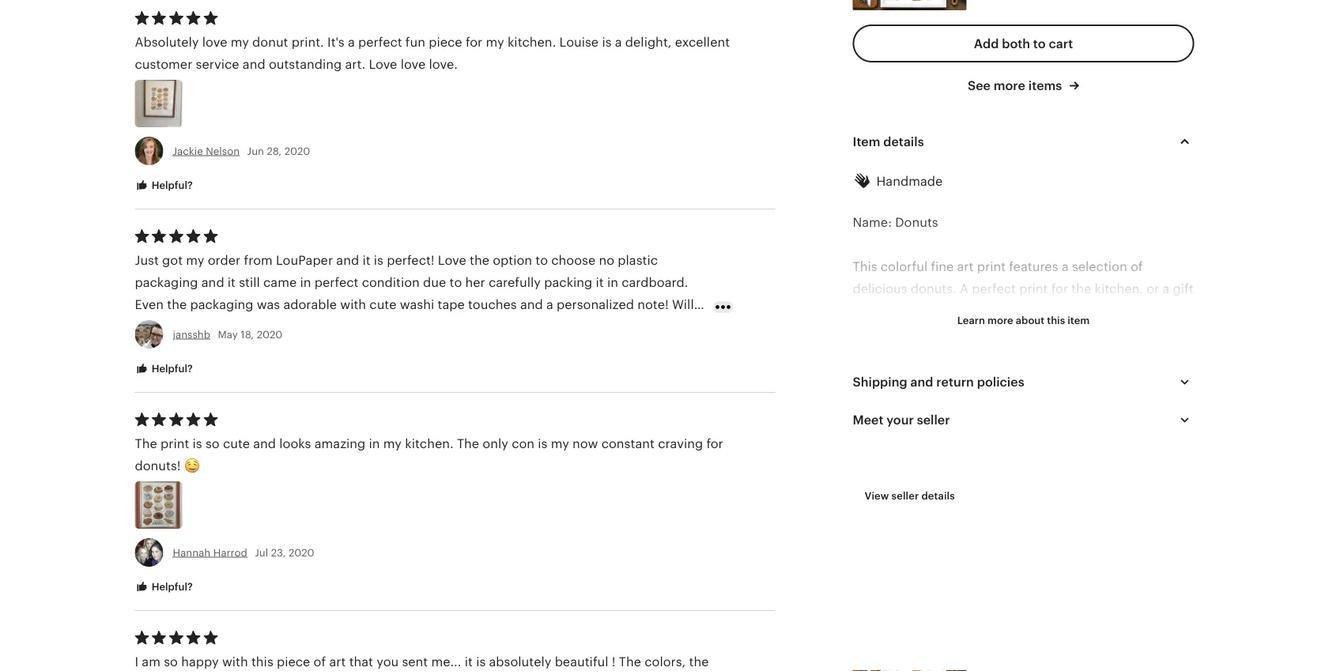 Task type: locate. For each thing, give the bounding box(es) containing it.
and inside printed on epson velvet fine art paper: a luxurious and sturdy 260gsm professional 100% cotton fiber paper.
[[1162, 415, 1184, 429]]

delight,
[[625, 35, 672, 49]]

0 vertical spatial order
[[208, 253, 241, 267]]

helpful? down the hannah
[[149, 581, 193, 593]]

kitchen. left louise
[[508, 35, 556, 49]]

it inside i am so happy with this piece of art that you sent me... it is absolutely beautiful ! the colors, the
[[465, 655, 473, 669]]

piece left the that
[[277, 655, 310, 669]]

is up condition
[[374, 253, 384, 267]]

0 vertical spatial piece
[[429, 35, 462, 49]]

your
[[873, 304, 900, 318], [887, 413, 914, 427]]

0 horizontal spatial so
[[164, 655, 178, 669]]

helpful? button for the print is so cute and looks amazing in my kitchen. the only con is my now constant craving for donuts! 🤤
[[123, 573, 205, 602]]

is inside absolutely love my donut print. it's a perfect fun piece for my kitchen. louise is a delight, excellent customer service and outstanding art. love love love.
[[602, 35, 612, 49]]

fine
[[931, 260, 954, 274]]

2 horizontal spatial on
[[954, 370, 970, 385]]

print up 🤤
[[161, 436, 189, 451]]

your up the 260gsm
[[887, 413, 914, 427]]

1 vertical spatial cute
[[223, 436, 250, 451]]

in down loupaper at the left
[[300, 275, 311, 289]]

more inside dropdown button
[[988, 315, 1014, 326]]

luxurious
[[1103, 415, 1158, 429]]

a down packing
[[546, 297, 553, 312]]

packaging down got
[[135, 275, 198, 289]]

0 horizontal spatial love
[[369, 57, 397, 71]]

love up service
[[202, 35, 227, 49]]

more inside just got my order from loupaper and it is perfect! love the option to choose no plastic packaging and it still came in perfect condition due to her carefully packing it in cardboard. even the packaging was adorable with cute washi tape touches and a personalized note! will definitely keep an eye on this shop to order more in the future!!
[[399, 319, 431, 334]]

1 vertical spatial love
[[401, 57, 426, 71]]

1 vertical spatial piece
[[277, 655, 310, 669]]

a right it's at the top left of the page
[[348, 35, 355, 49]]

is for my
[[538, 436, 548, 451]]

0 vertical spatial helpful?
[[149, 179, 193, 191]]

item details
[[853, 135, 924, 149]]

this down adorable
[[289, 319, 311, 334]]

nelson
[[206, 145, 240, 157]]

hannah harrod jul 23, 2020
[[173, 547, 314, 559]]

her
[[465, 275, 485, 289]]

view details of this review photo by jackie nelson image
[[135, 80, 182, 127]]

love down fun
[[401, 57, 426, 71]]

a
[[348, 35, 355, 49], [615, 35, 622, 49], [1062, 260, 1069, 274], [1163, 282, 1170, 296], [546, 297, 553, 312], [1093, 415, 1100, 429]]

and up paper.
[[1162, 415, 1184, 429]]

1 vertical spatial on
[[954, 370, 970, 385]]

or
[[1147, 282, 1160, 296], [995, 304, 1008, 318], [947, 481, 960, 495]]

1 horizontal spatial with
[[340, 297, 366, 312]]

absolutely
[[489, 655, 552, 669]]

art
[[957, 260, 974, 274], [329, 655, 346, 669]]

details left the 11x14
[[922, 490, 955, 502]]

more down washi
[[399, 319, 431, 334]]

2 helpful? from the top
[[149, 363, 193, 374]]

print left features
[[977, 260, 1006, 274]]

back.
[[996, 370, 1029, 385]]

0 vertical spatial with
[[340, 297, 366, 312]]

0 vertical spatial seller
[[917, 413, 950, 427]]

0 vertical spatial on
[[270, 319, 285, 334]]

0 horizontal spatial art
[[329, 655, 346, 669]]

outstanding
[[269, 57, 342, 71]]

helpful? for absolutely love my donut print. it's a perfect fun piece for my kitchen. louise is a delight, excellent customer service and outstanding art. love love love.
[[149, 179, 193, 191]]

1 horizontal spatial on
[[900, 415, 915, 429]]

is
[[602, 35, 612, 49], [374, 253, 384, 267], [193, 436, 202, 451], [538, 436, 548, 451], [476, 655, 486, 669]]

it right me...
[[465, 655, 473, 669]]

velvet
[[959, 415, 996, 429]]

perfect right a
[[972, 282, 1016, 296]]

paper:
[[1050, 415, 1089, 429]]

add
[[974, 36, 999, 50]]

foodie
[[953, 304, 992, 318]]

name:
[[853, 215, 892, 230]]

kitchen,
[[1095, 282, 1144, 296]]

to left cart
[[1034, 36, 1046, 50]]

0 vertical spatial art
[[957, 260, 974, 274]]

0 vertical spatial cute
[[370, 297, 397, 312]]

your inside dropdown button
[[887, 413, 914, 427]]

2 vertical spatial 2020
[[289, 547, 314, 559]]

2 horizontal spatial this
[[1047, 315, 1065, 326]]

perfect up adorable
[[315, 275, 359, 289]]

kitchen. left 'only'
[[405, 436, 454, 451]]

0 vertical spatial details
[[884, 135, 924, 149]]

the
[[470, 253, 490, 267], [1072, 282, 1092, 296], [167, 297, 187, 312], [449, 319, 468, 334], [973, 370, 993, 385], [689, 655, 709, 669]]

the up definitely
[[167, 297, 187, 312]]

piece up love.
[[429, 35, 462, 49]]

on right eye
[[270, 319, 285, 334]]

the right the colors, at the bottom of the page
[[689, 655, 709, 669]]

1 vertical spatial with
[[222, 655, 248, 669]]

1 vertical spatial or
[[995, 304, 1008, 318]]

1 vertical spatial helpful?
[[149, 363, 193, 374]]

an
[[227, 319, 242, 334]]

0 horizontal spatial piece
[[277, 655, 310, 669]]

2 vertical spatial helpful?
[[149, 581, 193, 593]]

1 helpful? button from the top
[[123, 171, 205, 200]]

0 vertical spatial of
[[1131, 260, 1143, 274]]

in down tape
[[434, 319, 445, 334]]

is right con
[[538, 436, 548, 451]]

0 horizontal spatial or
[[947, 481, 960, 495]]

a left delight,
[[615, 35, 622, 49]]

2 vertical spatial helpful? button
[[123, 573, 205, 602]]

3 helpful? from the top
[[149, 581, 193, 593]]

0 horizontal spatial on
[[270, 319, 285, 334]]

con
[[512, 436, 535, 451]]

with up shop
[[340, 297, 366, 312]]

0 horizontal spatial print
[[161, 436, 189, 451]]

hannah
[[173, 547, 211, 559]]

or left gift at the right of page
[[1147, 282, 1160, 296]]

keep
[[195, 319, 224, 334]]

art up a
[[957, 260, 974, 274]]

1 vertical spatial 2020
[[257, 329, 283, 340]]

details right item
[[884, 135, 924, 149]]

is right louise
[[602, 35, 612, 49]]

order up still
[[208, 253, 241, 267]]

2 vertical spatial on
[[900, 415, 915, 429]]

2 horizontal spatial the
[[619, 655, 641, 669]]

art inside this colorful fine art print features a selection of delicious donuts. a perfect print for the kitchen, or a gift for your favorite foodie or bakery enthusiast.
[[957, 260, 974, 274]]

is up 🤤
[[193, 436, 202, 451]]

on inside just got my order from loupaper and it is perfect! love the option to choose no plastic packaging and it still came in perfect condition due to her carefully packing it in cardboard. even the packaging was adorable with cute washi tape touches and a personalized note! will definitely keep an eye on this shop to order more in the future!!
[[270, 319, 285, 334]]

is for piece
[[602, 35, 612, 49]]

so inside i am so happy with this piece of art that you sent me... it is absolutely beautiful ! the colors, the
[[164, 655, 178, 669]]

1 vertical spatial love
[[438, 253, 466, 267]]

just
[[135, 253, 159, 267]]

with
[[340, 297, 366, 312], [222, 655, 248, 669]]

2020 right the '28,'
[[284, 145, 310, 157]]

helpful? down jackie
[[149, 179, 193, 191]]

2020 right 18,
[[257, 329, 283, 340]]

helpful? down jansshb link
[[149, 363, 193, 374]]

0 vertical spatial helpful? button
[[123, 171, 205, 200]]

with right happy
[[222, 655, 248, 669]]

print.
[[292, 35, 324, 49]]

in
[[300, 275, 311, 289], [607, 275, 618, 289], [434, 319, 445, 334], [899, 370, 910, 385], [369, 436, 380, 451]]

in right amazing
[[369, 436, 380, 451]]

2020 right 23,
[[289, 547, 314, 559]]

1 horizontal spatial of
[[1131, 260, 1143, 274]]

the inside this colorful fine art print features a selection of delicious donuts. a perfect print for the kitchen, or a gift for your favorite foodie or bakery enthusiast.
[[1072, 282, 1092, 296]]

1 horizontal spatial print
[[977, 260, 1006, 274]]

piece
[[429, 35, 462, 49], [277, 655, 310, 669]]

1 horizontal spatial piece
[[429, 35, 462, 49]]

art left the that
[[329, 655, 346, 669]]

jackie nelson link
[[173, 145, 240, 157]]

the up "her"
[[470, 253, 490, 267]]

the inside i am so happy with this piece of art that you sent me... it is absolutely beautiful ! the colors, the
[[619, 655, 641, 669]]

1 horizontal spatial kitchen.
[[508, 35, 556, 49]]

and left still
[[201, 275, 224, 289]]

is right me...
[[476, 655, 486, 669]]

0 horizontal spatial this
[[251, 655, 273, 669]]

on up the 260gsm
[[900, 415, 915, 429]]

0 vertical spatial so
[[206, 436, 220, 451]]

2020 for print.
[[284, 145, 310, 157]]

a right the paper:
[[1093, 415, 1100, 429]]

donuts.
[[911, 282, 957, 296]]

absolutely
[[135, 35, 199, 49]]

this inside learn more about this item dropdown button
[[1047, 315, 1065, 326]]

the left 'only'
[[457, 436, 479, 451]]

of left the that
[[314, 655, 326, 669]]

helpful? button down definitely
[[123, 354, 205, 384]]

so inside the print is so cute and looks amazing in my kitchen. the only con is my now constant craving for donuts! 🤤
[[206, 436, 220, 451]]

cardboard.
[[622, 275, 688, 289]]

details inside dropdown button
[[884, 135, 924, 149]]

1 horizontal spatial this
[[289, 319, 311, 334]]

a
[[960, 282, 969, 296]]

1 horizontal spatial love
[[438, 253, 466, 267]]

0 vertical spatial kitchen.
[[508, 35, 556, 49]]

1 horizontal spatial so
[[206, 436, 220, 451]]

1 vertical spatial details
[[922, 490, 955, 502]]

more
[[994, 78, 1026, 92], [988, 315, 1014, 326], [399, 319, 431, 334]]

perfect up art.
[[358, 35, 402, 49]]

packaging up keep
[[190, 297, 253, 312]]

your down the delicious
[[873, 304, 900, 318]]

to
[[1034, 36, 1046, 50], [536, 253, 548, 267], [450, 275, 462, 289], [347, 319, 360, 334]]

it left still
[[228, 275, 236, 289]]

2 horizontal spatial or
[[1147, 282, 1160, 296]]

a inside just got my order from loupaper and it is perfect! love the option to choose no plastic packaging and it still came in perfect condition due to her carefully packing it in cardboard. even the packaging was adorable with cute washi tape touches and a personalized note! will definitely keep an eye on this shop to order more in the future!!
[[546, 297, 553, 312]]

excellent
[[675, 35, 730, 49]]

this inside just got my order from loupaper and it is perfect! love the option to choose no plastic packaging and it still came in perfect condition due to her carefully packing it in cardboard. even the packaging was adorable with cute washi tape touches and a personalized note! will definitely keep an eye on this shop to order more in the future!!
[[289, 319, 311, 334]]

cute inside just got my order from loupaper and it is perfect! love the option to choose no plastic packaging and it still came in perfect condition due to her carefully packing it in cardboard. even the packaging was adorable with cute washi tape touches and a personalized note! will definitely keep an eye on this shop to order more in the future!!
[[370, 297, 397, 312]]

this right happy
[[251, 655, 273, 669]]

1 horizontal spatial order
[[363, 319, 396, 334]]

helpful? button down the hannah
[[123, 573, 205, 602]]

on right pencil
[[954, 370, 970, 385]]

more right the "see"
[[994, 78, 1026, 92]]

service
[[196, 57, 239, 71]]

see more items
[[968, 78, 1065, 92]]

the left back.
[[973, 370, 993, 385]]

handmade
[[877, 174, 943, 188]]

1 horizontal spatial cute
[[370, 297, 397, 312]]

donut
[[252, 35, 288, 49]]

bakery
[[1011, 304, 1052, 318]]

will
[[672, 297, 694, 312]]

0 horizontal spatial with
[[222, 655, 248, 669]]

0 horizontal spatial cute
[[223, 436, 250, 451]]

love inside absolutely love my donut print. it's a perfect fun piece for my kitchen. louise is a delight, excellent customer service and outstanding art. love love love.
[[369, 57, 397, 71]]

0 horizontal spatial of
[[314, 655, 326, 669]]

for right fun
[[466, 35, 483, 49]]

the up enthusiast.
[[1072, 282, 1092, 296]]

i
[[135, 655, 139, 669]]

0 vertical spatial or
[[1147, 282, 1160, 296]]

and left return
[[911, 375, 934, 389]]

2 vertical spatial print
[[161, 436, 189, 451]]

8x10
[[915, 481, 943, 495]]

helpful? for the print is so cute and looks amazing in my kitchen. the only con is my now constant craving for donuts! 🤤
[[149, 581, 193, 593]]

or right 8x10
[[947, 481, 960, 495]]

meet your seller
[[853, 413, 950, 427]]

1 vertical spatial so
[[164, 655, 178, 669]]

gift
[[1173, 282, 1194, 296]]

plastic
[[618, 253, 658, 267]]

1 horizontal spatial art
[[957, 260, 974, 274]]

order down condition
[[363, 319, 396, 334]]

1 vertical spatial helpful? button
[[123, 354, 205, 384]]

0 horizontal spatial the
[[135, 436, 157, 451]]

love
[[202, 35, 227, 49], [401, 57, 426, 71]]

both
[[1002, 36, 1030, 50]]

0 vertical spatial love
[[369, 57, 397, 71]]

colorful
[[881, 260, 928, 274]]

1 vertical spatial of
[[314, 655, 326, 669]]

item
[[853, 135, 881, 149]]

tape
[[438, 297, 465, 312]]

or right foodie
[[995, 304, 1008, 318]]

helpful? button for absolutely love my donut print. it's a perfect fun piece for my kitchen. louise is a delight, excellent customer service and outstanding art. love love love.
[[123, 171, 205, 200]]

love right art.
[[369, 57, 397, 71]]

1 helpful? from the top
[[149, 179, 193, 191]]

hannah harrod link
[[173, 547, 247, 559]]

more right learn
[[988, 315, 1014, 326]]

to inside button
[[1034, 36, 1046, 50]]

cute down condition
[[370, 297, 397, 312]]

1 vertical spatial your
[[887, 413, 914, 427]]

of up kitchen,
[[1131, 260, 1143, 274]]

100%
[[1025, 437, 1058, 451]]

1 vertical spatial kitchen.
[[405, 436, 454, 451]]

this inside i am so happy with this piece of art that you sent me... it is absolutely beautiful ! the colors, the
[[251, 655, 273, 669]]

23,
[[271, 547, 286, 559]]

the
[[135, 436, 157, 451], [457, 436, 479, 451], [619, 655, 641, 669]]

packaging
[[135, 275, 198, 289], [190, 297, 253, 312]]

love inside just got my order from loupaper and it is perfect! love the option to choose no plastic packaging and it still came in perfect condition due to her carefully packing it in cardboard. even the packaging was adorable with cute washi tape touches and a personalized note! will definitely keep an eye on this shop to order more in the future!!
[[438, 253, 466, 267]]

epson
[[919, 415, 956, 429]]

to right shop
[[347, 319, 360, 334]]

fiber
[[1104, 437, 1132, 451]]

0 vertical spatial love
[[202, 35, 227, 49]]

cute left "looks"
[[223, 436, 250, 451]]

this left item
[[1047, 315, 1065, 326]]

learn more about this item
[[958, 315, 1090, 326]]

my inside just got my order from loupaper and it is perfect! love the option to choose no plastic packaging and it still came in perfect condition due to her carefully packing it in cardboard. even the packaging was adorable with cute washi tape touches and a personalized note! will definitely keep an eye on this shop to order more in the future!!
[[186, 253, 204, 267]]

the right !
[[619, 655, 641, 669]]

the up donuts!
[[135, 436, 157, 451]]

this
[[1047, 315, 1065, 326], [289, 319, 311, 334], [251, 655, 273, 669]]

and down donut
[[243, 57, 265, 71]]

0 horizontal spatial kitchen.
[[405, 436, 454, 451]]

3 helpful? button from the top
[[123, 573, 205, 602]]

and inside the print is so cute and looks amazing in my kitchen. the only con is my now constant craving for donuts! 🤤
[[253, 436, 276, 451]]

customer
[[135, 57, 192, 71]]

fun
[[406, 35, 426, 49]]

print inside the print is so cute and looks amazing in my kitchen. the only con is my now constant craving for donuts! 🤤
[[161, 436, 189, 451]]

0 vertical spatial your
[[873, 304, 900, 318]]

1 vertical spatial print
[[1020, 282, 1048, 296]]

size:
[[884, 481, 911, 495]]

for inside absolutely love my donut print. it's a perfect fun piece for my kitchen. louise is a delight, excellent customer service and outstanding art. love love love.
[[466, 35, 483, 49]]

is inside i am so happy with this piece of art that you sent me... it is absolutely beautiful ! the colors, the
[[476, 655, 486, 669]]

looks
[[279, 436, 311, 451]]

shipping and return policies
[[853, 375, 1025, 389]]

2 vertical spatial or
[[947, 481, 960, 495]]

print down features
[[1020, 282, 1048, 296]]

jackie nelson jun 28, 2020
[[173, 145, 310, 157]]

came
[[263, 275, 297, 289]]

love up due at the top of the page
[[438, 253, 466, 267]]

details
[[884, 135, 924, 149], [922, 490, 955, 502]]

on
[[270, 319, 285, 334], [954, 370, 970, 385], [900, 415, 915, 429]]

for
[[466, 35, 483, 49], [1052, 282, 1069, 296], [853, 304, 870, 318], [707, 436, 723, 451]]

2 horizontal spatial print
[[1020, 282, 1048, 296]]

1 vertical spatial art
[[329, 655, 346, 669]]

0 vertical spatial 2020
[[284, 145, 310, 157]]

for right craving
[[707, 436, 723, 451]]

that
[[349, 655, 373, 669]]

and left "looks"
[[253, 436, 276, 451]]

helpful? button down jackie
[[123, 171, 205, 200]]

it up condition
[[363, 253, 371, 267]]

the inside i am so happy with this piece of art that you sent me... it is absolutely beautiful ! the colors, the
[[689, 655, 709, 669]]

jansshb link
[[173, 329, 210, 340]]

0 vertical spatial packaging
[[135, 275, 198, 289]]



Task type: vqa. For each thing, say whether or not it's contained in the screenshot.
it within I am so happy with this piece of art that you sent me... it is absolutely beautiful ! The colors, the
yes



Task type: describe. For each thing, give the bounding box(es) containing it.
sent
[[402, 655, 428, 669]]

of inside i am so happy with this piece of art that you sent me... it is absolutely beautiful ! the colors, the
[[314, 655, 326, 669]]

colors,
[[645, 655, 686, 669]]

the print is so cute and looks amazing in my kitchen. the only con is my now constant craving for donuts! 🤤
[[135, 436, 723, 473]]

more for learn
[[988, 315, 1014, 326]]

2 helpful? button from the top
[[123, 354, 205, 384]]

0 horizontal spatial love
[[202, 35, 227, 49]]

definitely
[[135, 319, 191, 334]]

you
[[377, 655, 399, 669]]

art.
[[345, 57, 366, 71]]

your inside this colorful fine art print features a selection of delicious donuts. a perfect print for the kitchen, or a gift for your favorite foodie or bakery enthusiast.
[[873, 304, 900, 318]]

add both to cart button
[[853, 24, 1195, 62]]

and down carefully
[[520, 297, 543, 312]]

for inside the print is so cute and looks amazing in my kitchen. the only con is my now constant craving for donuts! 🤤
[[707, 436, 723, 451]]

packing
[[544, 275, 593, 289]]

jansshb
[[173, 329, 210, 340]]

to left "her"
[[450, 275, 462, 289]]

add both to cart
[[974, 36, 1073, 50]]

pastries print. bakery. kitchen decor. food illustration. sweet things. european. cakes. sweet tooth. image
[[853, 0, 967, 10]]

item details button
[[839, 123, 1209, 161]]

learn more about this item button
[[946, 306, 1102, 335]]

a inside printed on epson velvet fine art paper: a luxurious and sturdy 260gsm professional 100% cotton fiber paper.
[[1093, 415, 1100, 429]]

washi
[[400, 297, 434, 312]]

piece inside absolutely love my donut print. it's a perfect fun piece for my kitchen. louise is a delight, excellent customer service and outstanding art. love love love.
[[429, 35, 462, 49]]

kitchen. inside absolutely love my donut print. it's a perfect fun piece for my kitchen. louise is a delight, excellent customer service and outstanding art. love love love.
[[508, 35, 556, 49]]

see more items link
[[968, 77, 1080, 94]]

absolutely love my donut print. it's a perfect fun piece for my kitchen. louise is a delight, excellent customer service and outstanding art. love love love.
[[135, 35, 730, 71]]

still
[[239, 275, 260, 289]]

to right option
[[536, 253, 548, 267]]

28,
[[267, 145, 282, 157]]

item
[[1068, 315, 1090, 326]]

now
[[573, 436, 598, 451]]

1 horizontal spatial the
[[457, 436, 479, 451]]

more for see
[[994, 78, 1026, 92]]

0 vertical spatial print
[[977, 260, 1006, 274]]

printed
[[853, 415, 897, 429]]

selection
[[1072, 260, 1128, 274]]

of inside this colorful fine art print features a selection of delicious donuts. a perfect print for the kitchen, or a gift for your favorite foodie or bakery enthusiast.
[[1131, 260, 1143, 274]]

amazing
[[315, 436, 366, 451]]

in down no
[[607, 275, 618, 289]]

see
[[968, 78, 991, 92]]

a left gift at the right of page
[[1163, 282, 1170, 296]]

craving
[[658, 436, 703, 451]]

got
[[162, 253, 183, 267]]

art
[[1028, 415, 1047, 429]]

0 horizontal spatial order
[[208, 253, 241, 267]]

pencil
[[913, 370, 951, 385]]

about
[[1016, 315, 1045, 326]]

view details of this review photo by hannah harrod image
[[135, 482, 182, 529]]

view
[[865, 490, 889, 502]]

happy
[[181, 655, 219, 669]]

this colorful fine art print features a selection of delicious donuts. a perfect print for the kitchen, or a gift for your favorite foodie or bakery enthusiast.
[[853, 260, 1194, 318]]

and inside absolutely love my donut print. it's a perfect fun piece for my kitchen. louise is a delight, excellent customer service and outstanding art. love love love.
[[243, 57, 265, 71]]

love.
[[429, 57, 458, 71]]

in left pencil
[[899, 370, 910, 385]]

and inside dropdown button
[[911, 375, 934, 389]]

signed
[[853, 370, 896, 385]]

features
[[1009, 260, 1059, 274]]

for down features
[[1052, 282, 1069, 296]]

on inside printed on epson velvet fine art paper: a luxurious and sturdy 260gsm professional 100% cotton fiber paper.
[[900, 415, 915, 429]]

constant
[[602, 436, 655, 451]]

is for that
[[476, 655, 486, 669]]

view seller details
[[865, 490, 955, 502]]

2020 for cute
[[289, 547, 314, 559]]

jul
[[255, 547, 268, 559]]

1 vertical spatial packaging
[[190, 297, 253, 312]]

meet your seller button
[[839, 401, 1209, 439]]

art inside i am so happy with this piece of art that you sent me... it is absolutely beautiful ! the colors, the
[[329, 655, 346, 669]]

even
[[135, 297, 164, 312]]

me...
[[431, 655, 461, 669]]

future!!
[[472, 319, 516, 334]]

for down the delicious
[[853, 304, 870, 318]]

it up personalized
[[596, 275, 604, 289]]

condition
[[362, 275, 420, 289]]

shipping and return policies button
[[839, 363, 1209, 401]]

carefully
[[489, 275, 541, 289]]

1 vertical spatial order
[[363, 319, 396, 334]]

and right loupaper at the left
[[336, 253, 359, 267]]

donuts
[[895, 215, 938, 230]]

enthusiast.
[[1055, 304, 1121, 318]]

is inside just got my order from loupaper and it is perfect! love the option to choose no plastic packaging and it still came in perfect condition due to her carefully packing it in cardboard. even the packaging was adorable with cute washi tape touches and a personalized note! will definitely keep an eye on this shop to order more in the future!!
[[374, 253, 384, 267]]

a right features
[[1062, 260, 1069, 274]]

print size: 8x10 or 11x14
[[853, 481, 993, 495]]

1 horizontal spatial or
[[995, 304, 1008, 318]]

18,
[[241, 329, 254, 340]]

perfect inside this colorful fine art print features a selection of delicious donuts. a perfect print for the kitchen, or a gift for your favorite foodie or bakery enthusiast.
[[972, 282, 1016, 296]]

jun
[[247, 145, 264, 157]]

favorite
[[904, 304, 950, 318]]

with inside i am so happy with this piece of art that you sent me... it is absolutely beautiful ! the colors, the
[[222, 655, 248, 669]]

loupaper
[[276, 253, 333, 267]]

adorable
[[283, 297, 337, 312]]

shipping
[[853, 375, 908, 389]]

am
[[142, 655, 161, 669]]

touches
[[468, 297, 517, 312]]

just got my order from loupaper and it is perfect! love the option to choose no plastic packaging and it still came in perfect condition due to her carefully packing it in cardboard. even the packaging was adorable with cute washi tape touches and a personalized note! will definitely keep an eye on this shop to order more in the future!!
[[135, 253, 694, 334]]

from
[[244, 253, 273, 267]]

260gsm
[[894, 437, 944, 451]]

harrod
[[213, 547, 247, 559]]

louise
[[560, 35, 599, 49]]

signed in pencil on the back.
[[853, 370, 1029, 385]]

the down tape
[[449, 319, 468, 334]]

perfect inside just got my order from loupaper and it is perfect! love the option to choose no plastic packaging and it still came in perfect condition due to her carefully packing it in cardboard. even the packaging was adorable with cute washi tape touches and a personalized note! will definitely keep an eye on this shop to order more in the future!!
[[315, 275, 359, 289]]

1 vertical spatial seller
[[892, 490, 919, 502]]

cart
[[1049, 36, 1073, 50]]

beautiful
[[555, 655, 609, 669]]

cotton
[[1061, 437, 1101, 451]]

fine
[[1000, 415, 1025, 429]]

printed on epson velvet fine art paper: a luxurious and sturdy 260gsm professional 100% cotton fiber paper.
[[853, 415, 1184, 451]]

1 horizontal spatial love
[[401, 57, 426, 71]]

was
[[257, 297, 280, 312]]

piece inside i am so happy with this piece of art that you sent me... it is absolutely beautiful ! the colors, the
[[277, 655, 310, 669]]

jansshb may 18, 2020
[[173, 329, 283, 340]]

due
[[423, 275, 446, 289]]

in inside the print is so cute and looks amazing in my kitchen. the only con is my now constant craving for donuts! 🤤
[[369, 436, 380, 451]]

items
[[1029, 78, 1062, 92]]

kitchen. inside the print is so cute and looks amazing in my kitchen. the only con is my now constant craving for donuts! 🤤
[[405, 436, 454, 451]]

with inside just got my order from loupaper and it is perfect! love the option to choose no plastic packaging and it still came in perfect condition due to her carefully packing it in cardboard. even the packaging was adorable with cute washi tape touches and a personalized note! will definitely keep an eye on this shop to order more in the future!!
[[340, 297, 366, 312]]

policies
[[977, 375, 1025, 389]]

name: donuts
[[853, 215, 938, 230]]

perfect inside absolutely love my donut print. it's a perfect fun piece for my kitchen. louise is a delight, excellent customer service and outstanding art. love love love.
[[358, 35, 402, 49]]

personalized
[[557, 297, 634, 312]]

this
[[853, 260, 878, 274]]

cute inside the print is so cute and looks amazing in my kitchen. the only con is my now constant craving for donuts! 🤤
[[223, 436, 250, 451]]

perfect!
[[387, 253, 435, 267]]

seller inside dropdown button
[[917, 413, 950, 427]]



